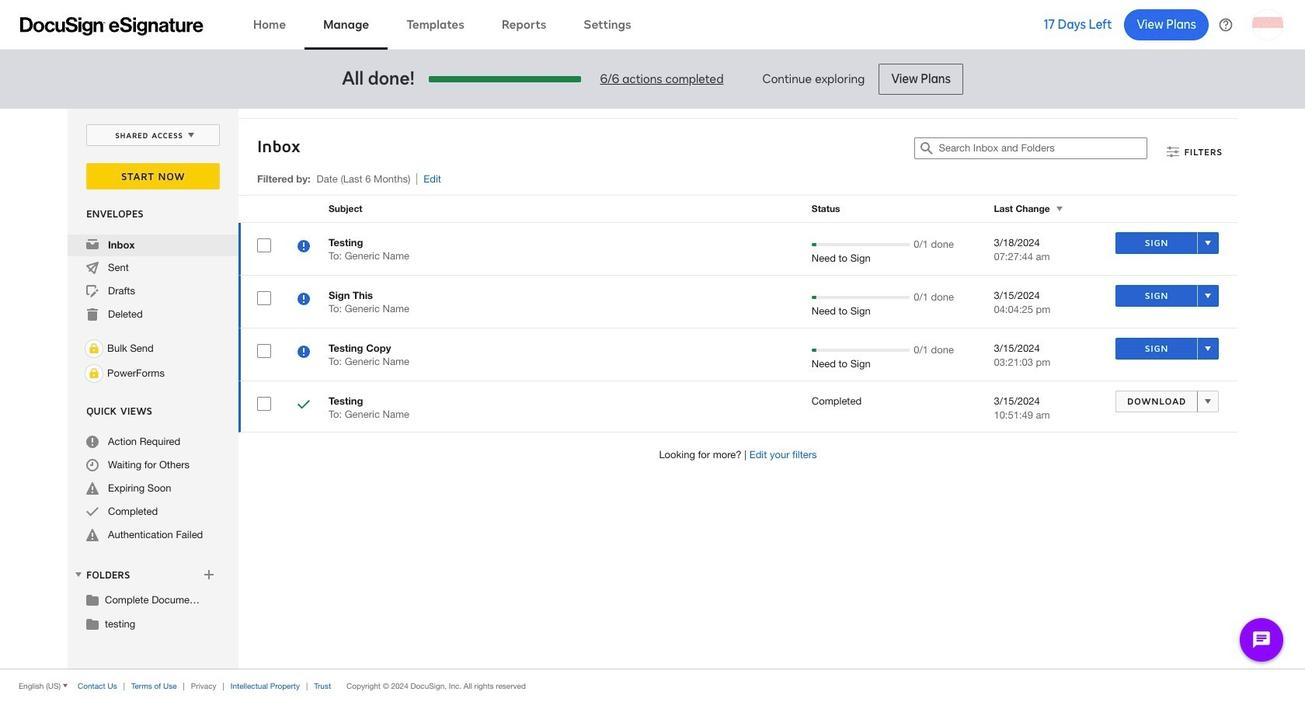 Task type: locate. For each thing, give the bounding box(es) containing it.
need to sign image
[[298, 293, 310, 308]]

completed image
[[298, 399, 310, 413]]

lock image
[[85, 365, 103, 383]]

alert image
[[86, 483, 99, 495]]

0 vertical spatial folder image
[[86, 594, 99, 606]]

need to sign image up need to sign icon
[[298, 240, 310, 255]]

secondary navigation region
[[68, 109, 1242, 669]]

lock image
[[85, 340, 103, 358]]

need to sign image up completed icon at the bottom left of page
[[298, 346, 310, 361]]

1 vertical spatial need to sign image
[[298, 346, 310, 361]]

sent image
[[86, 262, 99, 274]]

1 vertical spatial folder image
[[86, 618, 99, 630]]

folder image
[[86, 594, 99, 606], [86, 618, 99, 630]]

draft image
[[86, 285, 99, 298]]

2 folder image from the top
[[86, 618, 99, 630]]

0 vertical spatial need to sign image
[[298, 240, 310, 255]]

1 need to sign image from the top
[[298, 240, 310, 255]]

need to sign image
[[298, 240, 310, 255], [298, 346, 310, 361]]

action required image
[[86, 436, 99, 448]]

docusign esignature image
[[20, 17, 204, 35]]



Task type: describe. For each thing, give the bounding box(es) containing it.
your uploaded profile image image
[[1253, 9, 1284, 40]]

clock image
[[86, 459, 99, 472]]

Search Inbox and Folders text field
[[939, 138, 1148, 159]]

1 folder image from the top
[[86, 594, 99, 606]]

2 need to sign image from the top
[[298, 346, 310, 361]]

completed image
[[86, 506, 99, 518]]

more info region
[[0, 669, 1306, 703]]

trash image
[[86, 309, 99, 321]]

inbox image
[[86, 239, 99, 251]]

alert image
[[86, 529, 99, 542]]

view folders image
[[72, 569, 85, 581]]



Task type: vqa. For each thing, say whether or not it's contained in the screenshot.
The View Shared Folders icon
no



